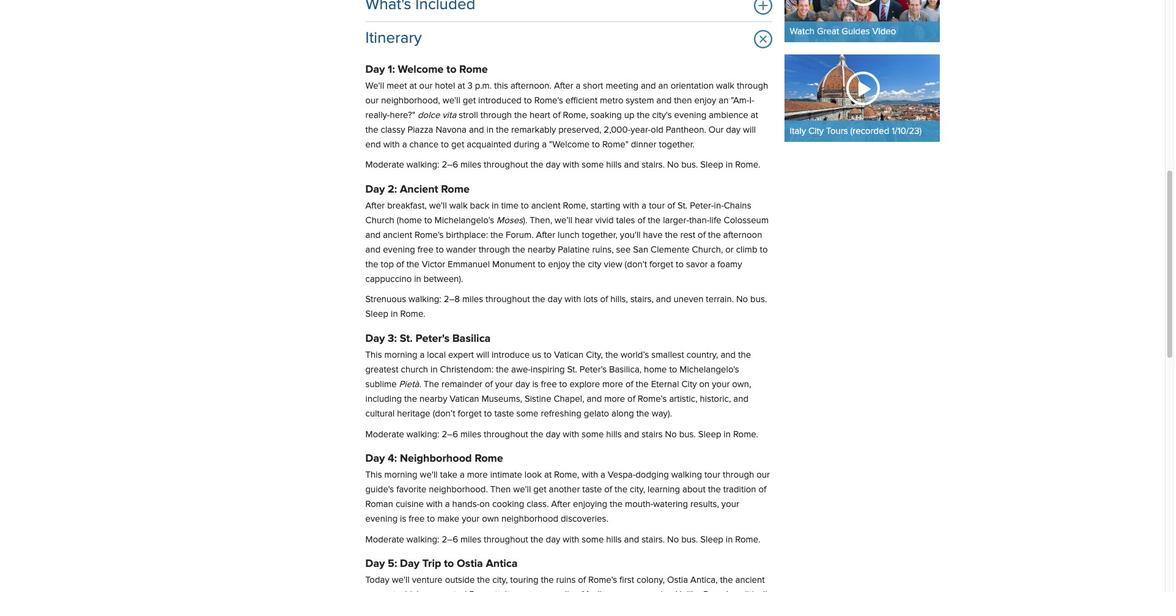 Task type: locate. For each thing, give the bounding box(es) containing it.
st.
[[678, 201, 688, 210], [400, 333, 413, 344], [567, 365, 577, 374]]

1 vertical spatial get
[[451, 140, 464, 149]]

pantheon.
[[666, 125, 706, 135]]

to up chapel,
[[559, 380, 567, 389]]

2–6
[[442, 161, 458, 170], [442, 430, 458, 439], [442, 535, 458, 544]]

walk inside we'll meet at our hotel at 3 p.m. this afternoon. after a short meeting and an orientation walk through our neighborhood, we'll get introduced to rome's efficient metro system and then enjoy an "am-i- really-here?"
[[716, 81, 735, 91]]

0 vertical spatial enjoy
[[694, 96, 716, 105]]

through inside stroll through the heart of rome, soaking up the city's evening ambience at the classy piazza navona and in the remarkably preserved, 2,000-year-old pantheon. our day will end with a chance to get acquainted during a "welcome to rome" dinner together.
[[481, 111, 512, 120]]

city, inside today we'll venture outside the city, touring the ruins of rome's first colony, ostia antica, the ancient seaport which connected rome to its ever-expanding mediterranean empire. unlike rome's politicall
[[492, 576, 508, 585]]

1 horizontal spatial an
[[719, 96, 729, 105]]

hills
[[606, 161, 622, 170], [606, 430, 622, 439], [606, 535, 622, 544]]

1 vertical spatial enjoy
[[548, 260, 570, 269]]

on inside . the remainder of your day is free to explore more of the eternal city on your own, including the nearby vatican museums, sistine chapel, and more of rome's artistic, historic, and cultural heritage (don't forget to taste some refreshing gelato along the way).
[[699, 380, 710, 389]]

the down refreshing
[[531, 430, 544, 439]]

class.
[[527, 500, 549, 509]]

at inside this morning we'll take a more intimate look at rome, with a vespa-dodging walking tour through our guide's favorite neighborhood. then we'll get another taste of the city, learning about the tradition of roman cuisine with a hands-on cooking class. after enjoying the mouth-watering results, your evening is free to make your own neighborhood discoveries.
[[544, 470, 552, 480]]

hills down the rome"
[[606, 161, 622, 170]]

dolce vita
[[418, 111, 456, 120]]

0 vertical spatial city,
[[630, 485, 645, 494]]

rome.
[[735, 161, 761, 170], [400, 310, 425, 319], [733, 430, 758, 439], [735, 535, 761, 544]]

classy
[[381, 125, 405, 135]]

1 vertical spatial will
[[476, 351, 489, 360]]

city up artistic,
[[682, 380, 697, 389]]

0 horizontal spatial walk
[[449, 201, 468, 210]]

in left the between).
[[414, 275, 421, 284]]

you'll
[[620, 231, 641, 240]]

2 vertical spatial rome,
[[554, 470, 579, 480]]

church,
[[692, 245, 723, 255]]

1 horizontal spatial vatican
[[554, 351, 584, 360]]

at up neighborhood,
[[409, 81, 417, 91]]

afternoon
[[723, 231, 762, 240]]

ancient inside ). then, we'll hear vivid tales of the larger-than-life colosseum and ancient rome's birthplace: the forum. after lunch together, you'll have the rest of the afternoon and evening free to wander through the nearby palatine ruins, see san clemente church, or climb to the top of the victor emmanuel monument to enjoy the city view (don't forget to savor a foamy cappuccino in between).
[[383, 231, 412, 240]]

of inside strenuous walking: 2–8 miles throughout the day with lots of hills, stairs, and uneven terrain. no bus. sleep in rome.
[[600, 295, 608, 304]]

larger-
[[663, 216, 689, 225]]

climb
[[736, 245, 758, 255]]

1 vertical spatial rome,
[[563, 201, 588, 210]]

get up class.
[[533, 485, 547, 494]]

rome, for starting
[[563, 201, 588, 210]]

to inside this morning we'll take a more intimate look at rome, with a vespa-dodging walking tour through our guide's favorite neighborhood. then we'll get another taste of the city, learning about the tradition of roman cuisine with a hands-on cooking class. after enjoying the mouth-watering results, your evening is free to make your own neighborhood discoveries.
[[427, 514, 435, 524]]

on inside this morning we'll take a more intimate look at rome, with a vespa-dodging walking tour through our guide's favorite neighborhood. then we'll get another taste of the city, learning about the tradition of roman cuisine with a hands-on cooking class. after enjoying the mouth-watering results, your evening is free to make your own neighborhood discoveries.
[[480, 500, 490, 509]]

morning inside this morning a local expert will introduce us to vatican city, the world's smallest country, and the greatest church in christendom: the awe-inspiring st. peter's basilica, home to michelangelo's sublime
[[384, 351, 418, 360]]

0 horizontal spatial vatican
[[450, 395, 479, 404]]

1 vertical spatial is
[[400, 514, 406, 524]]

with left lots
[[565, 295, 581, 304]]

more inside this morning we'll take a more intimate look at rome, with a vespa-dodging walking tour through our guide's favorite neighborhood. then we'll get another taste of the city, learning about the tradition of roman cuisine with a hands-on cooking class. after enjoying the mouth-watering results, your evening is free to make your own neighborhood discoveries.
[[467, 470, 488, 480]]

2 vertical spatial free
[[409, 514, 425, 524]]

day 5: day trip to ostia antica
[[365, 558, 518, 569]]

bus. right terrain.
[[751, 295, 767, 304]]

we'll inside we'll meet at our hotel at 3 p.m. this afternoon. after a short meeting and an orientation walk through our neighborhood, we'll get introduced to rome's efficient metro system and then enjoy an "am-i- really-here?"
[[443, 96, 460, 105]]

day up today
[[365, 558, 385, 569]]

0 horizontal spatial st.
[[400, 333, 413, 344]]

0 vertical spatial michelangelo's
[[435, 216, 494, 225]]

rome up intimate
[[475, 453, 503, 464]]

of right rest
[[698, 231, 706, 240]]

enjoy inside we'll meet at our hotel at 3 p.m. this afternoon. after a short meeting and an orientation walk through our neighborhood, we'll get introduced to rome's efficient metro system and then enjoy an "am-i- really-here?"
[[694, 96, 716, 105]]

0 vertical spatial on
[[699, 380, 710, 389]]

get inside we'll meet at our hotel at 3 p.m. this afternoon. after a short meeting and an orientation walk through our neighborhood, we'll get introduced to rome's efficient metro system and then enjoy an "am-i- really-here?"
[[463, 96, 476, 105]]

evening inside stroll through the heart of rome, soaking up the city's evening ambience at the classy piazza navona and in the remarkably preserved, 2,000-year-old pantheon. our day will end with a chance to get acquainted during a "welcome to rome" dinner together.
[[674, 111, 707, 120]]

the down rome's
[[636, 409, 649, 418]]

wander
[[446, 245, 476, 255]]

1 horizontal spatial enjoy
[[694, 96, 716, 105]]

day left 3:
[[365, 333, 385, 344]]

to right us
[[544, 351, 552, 360]]

walk inside 'after breakfast, we'll walk back in time to ancient rome, starting with a tour of st. peter-in-chains church (home to michelangelo's'
[[449, 201, 468, 210]]

walking: inside strenuous walking: 2–8 miles throughout the day with lots of hills, stairs, and uneven terrain. no bus. sleep in rome.
[[409, 295, 441, 304]]

then
[[674, 96, 692, 105]]

1 moderate walking: 2–6 miles throughout the day with some hills and stairs. no bus. sleep in rome. from the top
[[365, 161, 761, 170]]

remainder
[[442, 380, 483, 389]]

0 horizontal spatial tour
[[649, 201, 665, 210]]

2 vertical spatial evening
[[365, 514, 398, 524]]

0 vertical spatial is
[[532, 380, 539, 389]]

on up own
[[480, 500, 490, 509]]

the up "acquainted"
[[496, 125, 509, 135]]

nearby inside ). then, we'll hear vivid tales of the larger-than-life colosseum and ancient rome's birthplace: the forum. after lunch together, you'll have the rest of the afternoon and evening free to wander through the nearby palatine ruins, see san clemente church, or climb to the top of the victor emmanuel monument to enjoy the city view (don't forget to savor a foamy cappuccino in between).
[[528, 245, 556, 255]]

introduced
[[478, 96, 522, 105]]

bus. down together.
[[681, 161, 698, 170]]

a up have
[[642, 201, 647, 210]]

rome, for with
[[554, 470, 579, 480]]

0 horizontal spatial city,
[[492, 576, 508, 585]]

city, up the its in the bottom left of the page
[[492, 576, 508, 585]]

to down afternoon.
[[524, 96, 532, 105]]

0 vertical spatial this
[[365, 351, 382, 360]]

0 horizontal spatial peter's
[[416, 333, 450, 344]]

0 vertical spatial stairs.
[[642, 161, 665, 170]]

of down 'vespa-' at the right of page
[[604, 485, 612, 494]]

morning for church
[[384, 351, 418, 360]]

get
[[463, 96, 476, 105], [451, 140, 464, 149], [533, 485, 547, 494]]

0 vertical spatial free
[[418, 245, 434, 255]]

this inside this morning we'll take a more intimate look at rome, with a vespa-dodging walking tour through our guide's favorite neighborhood. then we'll get another taste of the city, learning about the tradition of roman cuisine with a hands-on cooking class. after enjoying the mouth-watering results, your evening is free to make your own neighborhood discoveries.
[[365, 470, 382, 480]]

savor
[[686, 260, 708, 269]]

rome, inside 'after breakfast, we'll walk back in time to ancient rome, starting with a tour of st. peter-in-chains church (home to michelangelo's'
[[563, 201, 588, 210]]

morning inside this morning we'll take a more intimate look at rome, with a vespa-dodging walking tour through our guide's favorite neighborhood. then we'll get another taste of the city, learning about the tradition of roman cuisine with a hands-on cooking class. after enjoying the mouth-watering results, your evening is free to make your own neighborhood discoveries.
[[384, 470, 418, 480]]

day for day 3: st. peter's basilica
[[365, 333, 385, 344]]

dolce
[[418, 111, 440, 120]]

throughout down "acquainted"
[[484, 161, 528, 170]]

st. up explore
[[567, 365, 577, 374]]

1 vertical spatial moderate walking: 2–6 miles throughout the day with some hills and stairs. no bus. sleep in rome.
[[365, 535, 761, 544]]

to left the rome"
[[592, 140, 600, 149]]

st. up larger-
[[678, 201, 688, 210]]

0 vertical spatial 2–6
[[442, 161, 458, 170]]

more down basilica,
[[602, 380, 623, 389]]

vatican
[[554, 351, 584, 360], [450, 395, 479, 404]]

cultural
[[365, 409, 395, 418]]

museums,
[[482, 395, 522, 404]]

with up tales
[[623, 201, 639, 210]]

day for day 5: day trip to ostia antica
[[365, 558, 385, 569]]

see
[[616, 245, 631, 255]]

0 horizontal spatial is
[[400, 514, 406, 524]]

2 vertical spatial more
[[467, 470, 488, 480]]

2 vertical spatial moderate
[[365, 535, 404, 544]]

afternoon.
[[511, 81, 552, 91]]

2 this from the top
[[365, 470, 382, 480]]

a inside 'after breakfast, we'll walk back in time to ancient rome, starting with a tour of st. peter-in-chains church (home to michelangelo's'
[[642, 201, 647, 210]]

a inside ). then, we'll hear vivid tales of the larger-than-life colosseum and ancient rome's birthplace: the forum. after lunch together, you'll have the rest of the afternoon and evening free to wander through the nearby palatine ruins, see san clemente church, or climb to the top of the victor emmanuel monument to enjoy the city view (don't forget to savor a foamy cappuccino in between).
[[710, 260, 715, 269]]

2 horizontal spatial our
[[757, 470, 770, 480]]

0 horizontal spatial on
[[480, 500, 490, 509]]

1 vertical spatial peter's
[[580, 365, 607, 374]]

0 horizontal spatial our
[[365, 96, 379, 105]]

morning down 3:
[[384, 351, 418, 360]]

in inside 'after breakfast, we'll walk back in time to ancient rome, starting with a tour of st. peter-in-chains church (home to michelangelo's'
[[492, 201, 499, 210]]

1 vertical spatial city
[[682, 380, 697, 389]]

1 stairs. from the top
[[642, 161, 665, 170]]

make
[[437, 514, 460, 524]]

1 horizontal spatial ancient
[[531, 201, 561, 210]]

forget
[[650, 260, 674, 269], [458, 409, 482, 418]]

free inside . the remainder of your day is free to explore more of the eternal city on your own, including the nearby vatican museums, sistine chapel, and more of rome's artistic, historic, and cultural heritage (don't forget to taste some refreshing gelato along the way).
[[541, 380, 557, 389]]

rome's down (home
[[415, 231, 444, 240]]

1 vertical spatial taste
[[582, 485, 602, 494]]

tour up about
[[705, 470, 721, 480]]

after inside ). then, we'll hear vivid tales of the larger-than-life colosseum and ancient rome's birthplace: the forum. after lunch together, you'll have the rest of the afternoon and evening free to wander through the nearby palatine ruins, see san clemente church, or climb to the top of the victor emmanuel monument to enjoy the city view (don't forget to savor a foamy cappuccino in between).
[[536, 231, 556, 240]]

own,
[[732, 380, 751, 389]]

peter's down "city,"
[[580, 365, 607, 374]]

time
[[501, 201, 519, 210]]

rome's inside ). then, we'll hear vivid tales of the larger-than-life colosseum and ancient rome's birthplace: the forum. after lunch together, you'll have the rest of the afternoon and evening free to wander through the nearby palatine ruins, see san clemente church, or climb to the top of the victor emmanuel monument to enjoy the city view (don't forget to savor a foamy cappuccino in between).
[[415, 231, 444, 240]]

1 vertical spatial tour
[[705, 470, 721, 480]]

1 horizontal spatial city,
[[630, 485, 645, 494]]

strenuous
[[365, 295, 406, 304]]

1 horizontal spatial forget
[[650, 260, 674, 269]]

sleep down results,
[[701, 535, 724, 544]]

remarkably
[[511, 125, 556, 135]]

2 morning from the top
[[384, 470, 418, 480]]

will down basilica
[[476, 351, 489, 360]]

walking: down chance
[[407, 161, 439, 170]]

this
[[365, 351, 382, 360], [365, 470, 382, 480]]

ambience
[[709, 111, 748, 120]]

bus. down artistic,
[[679, 430, 696, 439]]

1 horizontal spatial is
[[532, 380, 539, 389]]

2 stairs. from the top
[[642, 535, 665, 544]]

greatest
[[365, 365, 399, 374]]

2 vertical spatial ancient
[[736, 576, 765, 585]]

0 vertical spatial city
[[809, 126, 824, 136]]

rome's inside we'll meet at our hotel at 3 p.m. this afternoon. after a short meeting and an orientation walk through our neighborhood, we'll get introduced to rome's efficient metro system and then enjoy an "am-i- really-here?"
[[534, 96, 563, 105]]

a up make
[[445, 500, 450, 509]]

chapel,
[[554, 395, 584, 404]]

day 2: ancient rome
[[365, 184, 470, 195]]

with down discoveries. at the bottom of page
[[563, 535, 579, 544]]

1 horizontal spatial will
[[743, 125, 756, 135]]

hills,
[[611, 295, 628, 304]]

hotel
[[435, 81, 455, 91]]

0 vertical spatial vatican
[[554, 351, 584, 360]]

0 horizontal spatial ostia
[[457, 558, 483, 569]]

1 moderate from the top
[[365, 161, 404, 170]]

enjoy
[[694, 96, 716, 105], [548, 260, 570, 269]]

birthplace:
[[446, 231, 488, 240]]

some down sistine
[[516, 409, 539, 418]]

0 vertical spatial evening
[[674, 111, 707, 120]]

0 horizontal spatial city
[[682, 380, 697, 389]]

tour
[[649, 201, 665, 210], [705, 470, 721, 480]]

we'll up lunch
[[555, 216, 573, 225]]

really-
[[365, 111, 390, 120]]

in up chains
[[726, 161, 733, 170]]

we'll
[[443, 96, 460, 105], [429, 201, 447, 210], [555, 216, 573, 225], [420, 470, 438, 480], [513, 485, 531, 494], [392, 576, 410, 585]]

rome, inside this morning we'll take a more intimate look at rome, with a vespa-dodging walking tour through our guide's favorite neighborhood. then we'll get another taste of the city, learning about the tradition of roman cuisine with a hands-on cooking class. after enjoying the mouth-watering results, your evening is free to make your own neighborhood discoveries.
[[554, 470, 579, 480]]

1 vertical spatial morning
[[384, 470, 418, 480]]

1 horizontal spatial peter's
[[580, 365, 607, 374]]

moderate down end
[[365, 161, 404, 170]]

moderate walking: 2–6 miles throughout the day with some hills and stairs no bus. sleep in rome.
[[365, 430, 758, 439]]

metro
[[600, 96, 624, 105]]

in inside stroll through the heart of rome, soaking up the city's evening ambience at the classy piazza navona and in the remarkably preserved, 2,000-year-old pantheon. our day will end with a chance to get acquainted during a "welcome to rome" dinner together.
[[487, 125, 494, 135]]

city inside . the remainder of your day is free to explore more of the eternal city on your own, including the nearby vatican museums, sistine chapel, and more of rome's artistic, historic, and cultural heritage (don't forget to taste some refreshing gelato along the way).
[[682, 380, 697, 389]]

0 vertical spatial will
[[743, 125, 756, 135]]

0 vertical spatial get
[[463, 96, 476, 105]]

day inside strenuous walking: 2–8 miles throughout the day with lots of hills, stairs, and uneven terrain. no bus. sleep in rome.
[[548, 295, 562, 304]]

life
[[710, 216, 722, 225]]

2 vertical spatial hills
[[606, 535, 622, 544]]

day down "welcome
[[546, 161, 561, 170]]

with down "welcome
[[563, 161, 579, 170]]

after inside we'll meet at our hotel at 3 p.m. this afternoon. after a short meeting and an orientation walk through our neighborhood, we'll get introduced to rome's efficient metro system and then enjoy an "am-i- really-here?"
[[554, 81, 574, 91]]

1 vertical spatial this
[[365, 470, 382, 480]]

0 vertical spatial rome,
[[563, 111, 588, 120]]

in-
[[714, 201, 724, 210]]

at
[[409, 81, 417, 91], [458, 81, 465, 91], [751, 111, 758, 120], [544, 470, 552, 480]]

no inside strenuous walking: 2–8 miles throughout the day with lots of hills, stairs, and uneven terrain. no bus. sleep in rome.
[[736, 295, 748, 304]]

in down historic,
[[724, 430, 731, 439]]

1 2–6 from the top
[[442, 161, 458, 170]]

nearby down the
[[420, 395, 447, 404]]

1 vertical spatial forget
[[458, 409, 482, 418]]

1 horizontal spatial taste
[[582, 485, 602, 494]]

3 2–6 from the top
[[442, 535, 458, 544]]

1 horizontal spatial city
[[809, 126, 824, 136]]

sleep down the strenuous
[[365, 310, 388, 319]]

rome. down own,
[[733, 430, 758, 439]]

outside
[[445, 576, 475, 585]]

1 morning from the top
[[384, 351, 418, 360]]

0 vertical spatial moderate
[[365, 161, 404, 170]]

1 vertical spatial on
[[480, 500, 490, 509]]

at left 3
[[458, 81, 465, 91]]

day down ambience
[[726, 125, 741, 135]]

2 2–6 from the top
[[442, 430, 458, 439]]

1 vertical spatial hills
[[606, 430, 622, 439]]

roman
[[365, 500, 393, 509]]

more up along
[[604, 395, 625, 404]]

day right 5:
[[400, 558, 420, 569]]

0 vertical spatial morning
[[384, 351, 418, 360]]

1 vertical spatial evening
[[383, 245, 415, 255]]

1 vertical spatial 2–6
[[442, 430, 458, 439]]

awe-
[[511, 365, 531, 374]]

1 vertical spatial ancient
[[383, 231, 412, 240]]

taste inside . the remainder of your day is free to explore more of the eternal city on your own, including the nearby vatican museums, sistine chapel, and more of rome's artistic, historic, and cultural heritage (don't forget to taste some refreshing gelato along the way).
[[494, 409, 514, 418]]

this inside this morning a local expert will introduce us to vatican city, the world's smallest country, and the greatest church in christendom: the awe-inspiring st. peter's basilica, home to michelangelo's sublime
[[365, 351, 382, 360]]

0 horizontal spatial nearby
[[420, 395, 447, 404]]

rome inside today we'll venture outside the city, touring the ruins of rome's first colony, ostia antica, the ancient seaport which connected rome to its ever-expanding mediterranean empire. unlike rome's politicall
[[469, 590, 492, 592]]

taste up enjoying
[[582, 485, 602, 494]]

4:
[[388, 453, 397, 464]]

0 vertical spatial hills
[[606, 161, 622, 170]]

0 vertical spatial forget
[[650, 260, 674, 269]]

day 1: welcome to rome
[[365, 64, 488, 75]]

miles
[[460, 161, 481, 170], [462, 295, 483, 304], [460, 430, 481, 439], [460, 535, 481, 544]]

miles right 2–8
[[462, 295, 483, 304]]

morning for guide's
[[384, 470, 418, 480]]

1 hills from the top
[[606, 161, 622, 170]]

0 horizontal spatial forget
[[458, 409, 482, 418]]

0 horizontal spatial will
[[476, 351, 489, 360]]

the right the outside
[[477, 576, 490, 585]]

this for this morning we'll take a more intimate look at rome, with a vespa-dodging walking tour through our guide's favorite neighborhood. then we'll get another taste of the city, learning about the tradition of roman cuisine with a hands-on cooking class. after enjoying the mouth-watering results, your evening is free to make your own neighborhood discoveries.
[[365, 470, 382, 480]]

some
[[582, 161, 604, 170], [516, 409, 539, 418], [582, 430, 604, 439], [582, 535, 604, 544]]

to left make
[[427, 514, 435, 524]]

1 vertical spatial our
[[365, 96, 379, 105]]

acquainted
[[467, 140, 512, 149]]

day
[[365, 64, 385, 75], [365, 184, 385, 195], [365, 333, 385, 344], [365, 453, 385, 464], [365, 558, 385, 569], [400, 558, 420, 569]]

navona
[[436, 125, 467, 135]]

more up neighborhood.
[[467, 470, 488, 480]]

we'll inside ). then, we'll hear vivid tales of the larger-than-life colosseum and ancient rome's birthplace: the forum. after lunch together, you'll have the rest of the afternoon and evening free to wander through the nearby palatine ruins, see san clemente church, or climb to the top of the victor emmanuel monument to enjoy the city view (don't forget to savor a foamy cappuccino in between).
[[555, 216, 573, 225]]

1 vertical spatial ostia
[[667, 576, 688, 585]]

will down ambience
[[743, 125, 756, 135]]

0 horizontal spatial taste
[[494, 409, 514, 418]]

1 horizontal spatial nearby
[[528, 245, 556, 255]]

take
[[440, 470, 458, 480]]

rome, up another
[[554, 470, 579, 480]]

intimate
[[490, 470, 522, 480]]

2 vertical spatial our
[[757, 470, 770, 480]]

after inside this morning we'll take a more intimate look at rome, with a vespa-dodging walking tour through our guide's favorite neighborhood. then we'll get another taste of the city, learning about the tradition of roman cuisine with a hands-on cooking class. after enjoying the mouth-watering results, your evening is free to make your own neighborhood discoveries.
[[551, 500, 571, 509]]

1 horizontal spatial st.
[[567, 365, 577, 374]]

sleep inside strenuous walking: 2–8 miles throughout the day with lots of hills, stairs, and uneven terrain. no bus. sleep in rome.
[[365, 310, 388, 319]]

2 horizontal spatial st.
[[678, 201, 688, 210]]

rome, inside stroll through the heart of rome, soaking up the city's evening ambience at the classy piazza navona and in the remarkably preserved, 2,000-year-old pantheon. our day will end with a chance to get acquainted during a "welcome to rome" dinner together.
[[563, 111, 588, 120]]

old
[[651, 125, 664, 135]]

with inside stroll through the heart of rome, soaking up the city's evening ambience at the classy piazza navona and in the remarkably preserved, 2,000-year-old pantheon. our day will end with a chance to get acquainted during a "welcome to rome" dinner together.
[[383, 140, 400, 149]]

0 horizontal spatial an
[[658, 81, 668, 91]]

1 vertical spatial stairs.
[[642, 535, 665, 544]]

miles inside strenuous walking: 2–8 miles throughout the day with lots of hills, stairs, and uneven terrain. no bus. sleep in rome.
[[462, 295, 483, 304]]

through down introduced
[[481, 111, 512, 120]]

2 vertical spatial get
[[533, 485, 547, 494]]

2 moderate from the top
[[365, 430, 404, 439]]

of inside stroll through the heart of rome, soaking up the city's evening ambience at the classy piazza navona and in the remarkably preserved, 2,000-year-old pantheon. our day will end with a chance to get acquainted during a "welcome to rome" dinner together.
[[553, 111, 561, 120]]

.
[[419, 380, 421, 389]]

ancient inside today we'll venture outside the city, touring the ruins of rome's first colony, ostia antica, the ancient seaport which connected rome to its ever-expanding mediterranean empire. unlike rome's politicall
[[736, 576, 765, 585]]

1 this from the top
[[365, 351, 382, 360]]

2 vertical spatial 2–6
[[442, 535, 458, 544]]

2 vertical spatial st.
[[567, 365, 577, 374]]

free inside ). then, we'll hear vivid tales of the larger-than-life colosseum and ancient rome's birthplace: the forum. after lunch together, you'll have the rest of the afternoon and evening free to wander through the nearby palatine ruins, see san clemente church, or climb to the top of the victor emmanuel monument to enjoy the city view (don't forget to savor a foamy cappuccino in between).
[[418, 245, 434, 255]]

and
[[641, 81, 656, 91], [657, 96, 672, 105], [469, 125, 484, 135], [624, 161, 639, 170], [365, 231, 381, 240], [365, 245, 381, 255], [656, 295, 671, 304], [721, 351, 736, 360], [587, 395, 602, 404], [733, 395, 749, 404], [624, 430, 639, 439], [624, 535, 639, 544]]

2–6 down (don't
[[442, 430, 458, 439]]

0 vertical spatial tour
[[649, 201, 665, 210]]

3 moderate from the top
[[365, 535, 404, 544]]

venture
[[412, 576, 443, 585]]

michelangelo's inside this morning a local expert will introduce us to vatican city, the world's smallest country, and the greatest church in christendom: the awe-inspiring st. peter's basilica, home to michelangelo's sublime
[[680, 365, 739, 374]]

walk
[[716, 81, 735, 91], [449, 201, 468, 210]]

in
[[487, 125, 494, 135], [726, 161, 733, 170], [492, 201, 499, 210], [414, 275, 421, 284], [391, 310, 398, 319], [431, 365, 438, 374], [724, 430, 731, 439], [726, 535, 733, 544]]

hills down discoveries. at the bottom of page
[[606, 535, 622, 544]]

1 vertical spatial an
[[719, 96, 729, 105]]

after breakfast, we'll walk back in time to ancient rome, starting with a tour of st. peter-in-chains church (home to michelangelo's
[[365, 201, 751, 225]]

1 horizontal spatial our
[[419, 81, 433, 91]]

ancient right antica,
[[736, 576, 765, 585]]

sublime
[[365, 380, 397, 389]]

1 vertical spatial city,
[[492, 576, 508, 585]]

2 hills from the top
[[606, 430, 622, 439]]

0 vertical spatial nearby
[[528, 245, 556, 255]]

uneven
[[674, 295, 704, 304]]

is up sistine
[[532, 380, 539, 389]]

1 horizontal spatial ostia
[[667, 576, 688, 585]]

top
[[381, 260, 394, 269]]

colony,
[[637, 576, 665, 585]]

1 vertical spatial nearby
[[420, 395, 447, 404]]

this morning a local expert will introduce us to vatican city, the world's smallest country, and the greatest church in christendom: the awe-inspiring st. peter's basilica, home to michelangelo's sublime
[[365, 351, 751, 389]]

0 horizontal spatial enjoy
[[548, 260, 570, 269]]

dinner
[[631, 140, 657, 149]]

with inside 'after breakfast, we'll walk back in time to ancient rome, starting with a tour of st. peter-in-chains church (home to michelangelo's'
[[623, 201, 639, 210]]

to left the its in the bottom left of the page
[[495, 590, 503, 592]]

michelangelo's down country,
[[680, 365, 739, 374]]

have
[[643, 231, 663, 240]]

lots
[[584, 295, 598, 304]]

st. inside 'after breakfast, we'll walk back in time to ancient rome, starting with a tour of st. peter-in-chains church (home to michelangelo's'
[[678, 201, 688, 210]]

evening inside ). then, we'll hear vivid tales of the larger-than-life colosseum and ancient rome's birthplace: the forum. after lunch together, you'll have the rest of the afternoon and evening free to wander through the nearby palatine ruins, see san clemente church, or climb to the top of the victor emmanuel monument to enjoy the city view (don't forget to savor a foamy cappuccino in between).
[[383, 245, 415, 255]]

0 vertical spatial ancient
[[531, 201, 561, 210]]

peter's up local
[[416, 333, 450, 344]]

0 vertical spatial walk
[[716, 81, 735, 91]]

0 vertical spatial moderate walking: 2–6 miles throughout the day with some hills and stairs. no bus. sleep in rome.
[[365, 161, 761, 170]]

tales
[[616, 216, 635, 225]]

after up efficient
[[554, 81, 574, 91]]

is inside . the remainder of your day is free to explore more of the eternal city on your own, including the nearby vatican museums, sistine chapel, and more of rome's artistic, historic, and cultural heritage (don't forget to taste some refreshing gelato along the way).
[[532, 380, 539, 389]]

i-
[[750, 96, 754, 105]]

nearby
[[528, 245, 556, 255], [420, 395, 447, 404]]

get down 3
[[463, 96, 476, 105]]

ostia up unlike
[[667, 576, 688, 585]]

1 horizontal spatial walk
[[716, 81, 735, 91]]

of right tradition
[[759, 485, 767, 494]]

a down church,
[[710, 260, 715, 269]]

home
[[644, 365, 667, 374]]

on up historic,
[[699, 380, 710, 389]]

cooking
[[492, 500, 524, 509]]

after up church
[[365, 201, 385, 210]]

evening
[[674, 111, 707, 120], [383, 245, 415, 255], [365, 514, 398, 524]]

day 3: st. peter's basilica
[[365, 333, 491, 344]]

1 horizontal spatial tour
[[705, 470, 721, 480]]

at down i-
[[751, 111, 758, 120]]



Task type: describe. For each thing, give the bounding box(es) containing it.
which
[[398, 590, 422, 592]]

mediterranean
[[582, 590, 641, 592]]

colosseum
[[724, 216, 769, 225]]

a right during
[[542, 140, 547, 149]]

nearby inside . the remainder of your day is free to explore more of the eternal city on your own, including the nearby vatican museums, sistine chapel, and more of rome's artistic, historic, and cultural heritage (don't forget to taste some refreshing gelato along the way).
[[420, 395, 447, 404]]

walking: up trip at the bottom of page
[[407, 535, 439, 544]]

"welcome
[[549, 140, 590, 149]]

throughout inside strenuous walking: 2–8 miles throughout the day with lots of hills, stairs, and uneven terrain. no bus. sleep in rome.
[[486, 295, 530, 304]]

0 vertical spatial an
[[658, 81, 668, 91]]

bus. down results,
[[681, 535, 698, 544]]

expanding
[[537, 590, 579, 592]]

this for this morning a local expert will introduce us to vatican city, the world's smallest country, and the greatest church in christendom: the awe-inspiring st. peter's basilica, home to michelangelo's sublime
[[365, 351, 382, 360]]

in inside strenuous walking: 2–8 miles throughout the day with lots of hills, stairs, and uneven terrain. no bus. sleep in rome.
[[391, 310, 398, 319]]

this morning we'll take a more intimate look at rome, with a vespa-dodging walking tour through our guide's favorite neighborhood. then we'll get another taste of the city, learning about the tradition of roman cuisine with a hands-on cooking class. after enjoying the mouth-watering results, your evening is free to make your own neighborhood discoveries.
[[365, 470, 770, 524]]

in inside ). then, we'll hear vivid tales of the larger-than-life colosseum and ancient rome's birthplace: the forum. after lunch together, you'll have the rest of the afternoon and evening free to wander through the nearby palatine ruins, see san clemente church, or climb to the top of the victor emmanuel monument to enjoy the city view (don't forget to savor a foamy cappuccino in between).
[[414, 275, 421, 284]]

some down gelato
[[582, 430, 604, 439]]

we'll down day 4: neighborhood rome
[[420, 470, 438, 480]]

day down refreshing
[[546, 430, 561, 439]]

neighborhood
[[501, 514, 558, 524]]

through inside ). then, we'll hear vivid tales of the larger-than-life colosseum and ancient rome's birthplace: the forum. after lunch together, you'll have the rest of the afternoon and evening free to wander through the nearby palatine ruins, see san clemente church, or climb to the top of the victor emmanuel monument to enjoy the city view (don't forget to savor a foamy cappuccino in between).
[[479, 245, 510, 255]]

stairs,
[[631, 295, 654, 304]]

efficient
[[566, 96, 598, 105]]

). then, we'll hear vivid tales of the larger-than-life colosseum and ancient rome's birthplace: the forum. after lunch together, you'll have the rest of the afternoon and evening free to wander through the nearby palatine ruins, see san clemente church, or climb to the top of the victor emmanuel monument to enjoy the city view (don't forget to savor a foamy cappuccino in between).
[[365, 216, 769, 284]]

a left 'vespa-' at the right of page
[[601, 470, 606, 480]]

(recorded
[[850, 126, 889, 136]]

together.
[[659, 140, 695, 149]]

to left savor
[[676, 260, 684, 269]]

refreshing
[[541, 409, 582, 418]]

in down tradition
[[726, 535, 733, 544]]

system
[[626, 96, 654, 105]]

3 hills from the top
[[606, 535, 622, 544]]

"am-
[[731, 96, 750, 105]]

italy city tours (recorded 1/10/23) link
[[785, 54, 940, 142]]

the up rome's
[[636, 380, 649, 389]]

some down discoveries. at the bottom of page
[[582, 535, 604, 544]]

basilica,
[[609, 365, 642, 374]]

empire.
[[643, 590, 673, 592]]

to up ').'
[[521, 201, 529, 210]]

smallest
[[652, 351, 684, 360]]

this
[[494, 81, 508, 91]]

to up 'victor'
[[436, 245, 444, 255]]

stroll through the heart of rome, soaking up the city's evening ambience at the classy piazza navona and in the remarkably preserved, 2,000-year-old pantheon. our day will end with a chance to get acquainted during a "welcome to rome" dinner together.
[[365, 111, 758, 149]]

of down basilica,
[[626, 380, 633, 389]]

and inside strenuous walking: 2–8 miles throughout the day with lots of hills, stairs, and uneven terrain. no bus. sleep in rome.
[[656, 295, 671, 304]]

of inside 'after breakfast, we'll walk back in time to ancient rome, starting with a tour of st. peter-in-chains church (home to michelangelo's'
[[667, 201, 675, 210]]

some inside . the remainder of your day is free to explore more of the eternal city on your own, including the nearby vatican museums, sistine chapel, and more of rome's artistic, historic, and cultural heritage (don't forget to taste some refreshing gelato along the way).
[[516, 409, 539, 418]]

watch
[[790, 27, 815, 36]]

forget inside . the remainder of your day is free to explore more of the eternal city on your own, including the nearby vatican museums, sistine chapel, and more of rome's artistic, historic, and cultural heritage (don't forget to taste some refreshing gelato along the way).
[[458, 409, 482, 418]]

the up results,
[[708, 485, 721, 494]]

discoveries.
[[561, 514, 609, 524]]

with up make
[[426, 500, 443, 509]]

the left heart
[[514, 111, 527, 120]]

of up along
[[628, 395, 635, 404]]

day for day 2: ancient rome
[[365, 184, 385, 195]]

miles down hands-
[[460, 535, 481, 544]]

with up enjoying
[[582, 470, 598, 480]]

to right (home
[[424, 216, 432, 225]]

cuisine
[[396, 500, 424, 509]]

to down 'navona'
[[441, 140, 449, 149]]

a right the take
[[460, 470, 465, 480]]

mouth-
[[625, 500, 653, 509]]

day for day 1: welcome to rome
[[365, 64, 385, 75]]

forget inside ). then, we'll hear vivid tales of the larger-than-life colosseum and ancient rome's birthplace: the forum. after lunch together, you'll have the rest of the afternoon and evening free to wander through the nearby palatine ruins, see san clemente church, or climb to the top of the victor emmanuel monument to enjoy the city view (don't forget to savor a foamy cappuccino in between).
[[650, 260, 674, 269]]

than-
[[689, 216, 710, 225]]

the left 'victor'
[[407, 260, 419, 269]]

and inside stroll through the heart of rome, soaking up the city's evening ambience at the classy piazza navona and in the remarkably preserved, 2,000-year-old pantheon. our day will end with a chance to get acquainted during a "welcome to rome" dinner together.
[[469, 125, 484, 135]]

2–8
[[444, 295, 460, 304]]

to right monument
[[538, 260, 546, 269]]

rome's
[[638, 395, 667, 404]]

0 vertical spatial our
[[419, 81, 433, 91]]

your up museums, at the left bottom of page
[[495, 380, 513, 389]]

rome right ancient
[[441, 184, 470, 195]]

0 vertical spatial more
[[602, 380, 623, 389]]

through inside this morning we'll take a more intimate look at rome, with a vespa-dodging walking tour through our guide's favorite neighborhood. then we'll get another taste of the city, learning about the tradition of roman cuisine with a hands-on cooking class. after enjoying the mouth-watering results, your evening is free to make your own neighborhood discoveries.
[[723, 470, 754, 480]]

clemente
[[651, 245, 690, 255]]

get inside stroll through the heart of rome, soaking up the city's evening ambience at the classy piazza navona and in the remarkably preserved, 2,000-year-old pantheon. our day will end with a chance to get acquainted during a "welcome to rome" dinner together.
[[451, 140, 464, 149]]

p.m.
[[475, 81, 492, 91]]

of inside today we'll venture outside the city, touring the ruins of rome's first colony, ostia antica, the ancient seaport which connected rome to its ever-expanding mediterranean empire. unlike rome's politicall
[[578, 576, 586, 585]]

we'll inside 'after breakfast, we'll walk back in time to ancient rome, starting with a tour of st. peter-in-chains church (home to michelangelo's'
[[429, 201, 447, 210]]

starting
[[591, 201, 621, 210]]

is inside this morning we'll take a more intimate look at rome, with a vespa-dodging walking tour through our guide's favorite neighborhood. then we'll get another taste of the city, learning about the tradition of roman cuisine with a hands-on cooking class. after enjoying the mouth-watering results, your evening is free to make your own neighborhood discoveries.
[[400, 514, 406, 524]]

our inside this morning we'll take a more intimate look at rome, with a vespa-dodging walking tour through our guide's favorite neighborhood. then we'll get another taste of the city, learning about the tradition of roman cuisine with a hands-on cooking class. after enjoying the mouth-watering results, your evening is free to make your own neighborhood discoveries.
[[757, 470, 770, 480]]

throughout up antica
[[484, 535, 528, 544]]

miles down "acquainted"
[[460, 161, 481, 170]]

sleep down historic,
[[698, 430, 721, 439]]

day inside stroll through the heart of rome, soaking up the city's evening ambience at the classy piazza navona and in the remarkably preserved, 2,000-year-old pantheon. our day will end with a chance to get acquainted during a "welcome to rome" dinner together.
[[726, 125, 741, 135]]

day inside . the remainder of your day is free to explore more of the eternal city on your own, including the nearby vatican museums, sistine chapel, and more of rome's artistic, historic, and cultural heritage (don't forget to taste some refreshing gelato along the way).
[[515, 380, 530, 389]]

of right top
[[396, 260, 404, 269]]

the right "city,"
[[605, 351, 618, 360]]

today we'll venture outside the city, touring the ruins of rome's first colony, ostia antica, the ancient seaport which connected rome to its ever-expanding mediterranean empire. unlike rome's politicall
[[365, 576, 772, 592]]

no down watering
[[667, 535, 679, 544]]

together,
[[582, 231, 618, 240]]

day for day 4: neighborhood rome
[[365, 453, 385, 464]]

christendom:
[[440, 365, 494, 374]]

no right stairs
[[665, 430, 677, 439]]

we'll meet at our hotel at 3 p.m. this afternoon. after a short meeting and an orientation walk through our neighborhood, we'll get introduced to rome's efficient metro system and then enjoy an "am-i- really-here?"
[[365, 81, 768, 120]]

the inside strenuous walking: 2–8 miles throughout the day with lots of hills, stairs, and uneven terrain. no bus. sleep in rome.
[[532, 295, 545, 304]]

stroll
[[459, 111, 478, 120]]

vatican inside . the remainder of your day is free to explore more of the eternal city on your own, including the nearby vatican museums, sistine chapel, and more of rome's artistic, historic, and cultural heritage (don't forget to taste some refreshing gelato along the way).
[[450, 395, 479, 404]]

we'll inside today we'll venture outside the city, touring the ruins of rome's first colony, ostia antica, the ancient seaport which connected rome to its ever-expanding mediterranean empire. unlike rome's politicall
[[392, 576, 410, 585]]

1 vertical spatial st.
[[400, 333, 413, 344]]

ancient inside 'after breakfast, we'll walk back in time to ancient rome, starting with a tour of st. peter-in-chains church (home to michelangelo's'
[[531, 201, 561, 210]]

to right climb
[[760, 245, 768, 255]]

1:
[[388, 64, 395, 75]]

get inside this morning we'll take a more intimate look at rome, with a vespa-dodging walking tour through our guide's favorite neighborhood. then we'll get another taste of the city, learning about the tradition of roman cuisine with a hands-on cooking class. after enjoying the mouth-watering results, your evening is free to make your own neighborhood discoveries.
[[533, 485, 547, 494]]

the down palatine
[[573, 260, 585, 269]]

rome's down antica,
[[703, 590, 732, 592]]

the down introduce
[[496, 365, 509, 374]]

will inside stroll through the heart of rome, soaking up the city's evening ambience at the classy piazza navona and in the remarkably preserved, 2,000-year-old pantheon. our day will end with a chance to get acquainted during a "welcome to rome" dinner together.
[[743, 125, 756, 135]]

touring
[[510, 576, 539, 585]]

tour inside this morning we'll take a more intimate look at rome, with a vespa-dodging walking tour through our guide's favorite neighborhood. then we'll get another taste of the city, learning about the tradition of roman cuisine with a hands-on cooking class. after enjoying the mouth-watering results, your evening is free to make your own neighborhood discoveries.
[[705, 470, 721, 480]]

2 moderate walking: 2–6 miles throughout the day with some hills and stairs. no bus. sleep in rome. from the top
[[365, 535, 761, 544]]

through inside we'll meet at our hotel at 3 p.m. this afternoon. after a short meeting and an orientation walk through our neighborhood, we'll get introduced to rome's efficient metro system and then enjoy an "am-i- really-here?"
[[737, 81, 768, 91]]

and inside this morning a local expert will introduce us to vatican city, the world's smallest country, and the greatest church in christendom: the awe-inspiring st. peter's basilica, home to michelangelo's sublime
[[721, 351, 736, 360]]

rome up 3
[[459, 64, 488, 75]]

throughout down museums, at the left bottom of page
[[484, 430, 528, 439]]

neighborhood
[[400, 453, 472, 464]]

ruins,
[[592, 245, 614, 255]]

the left mouth-
[[610, 500, 623, 509]]

with inside strenuous walking: 2–8 miles throughout the day with lots of hills, stairs, and uneven terrain. no bus. sleep in rome.
[[565, 295, 581, 304]]

with down refreshing
[[563, 430, 579, 439]]

rome. down tradition
[[735, 535, 761, 544]]

italy city tours (recorded 1/10/23)
[[790, 126, 922, 136]]

tour inside 'after breakfast, we'll walk back in time to ancient rome, starting with a tour of st. peter-in-chains church (home to michelangelo's'
[[649, 201, 665, 210]]

some down the rome"
[[582, 161, 604, 170]]

the down moses
[[490, 231, 503, 240]]

great
[[817, 27, 839, 36]]

0 vertical spatial ostia
[[457, 558, 483, 569]]

to right trip at the bottom of page
[[444, 558, 454, 569]]

favorite
[[396, 485, 427, 494]]

basilica
[[452, 333, 491, 344]]

3
[[468, 81, 473, 91]]

of up museums, at the left bottom of page
[[485, 380, 493, 389]]

preserved,
[[559, 125, 602, 135]]

your down hands-
[[462, 514, 480, 524]]

hands-
[[452, 500, 480, 509]]

orientation
[[671, 81, 714, 91]]

the up clemente
[[665, 231, 678, 240]]

tours
[[826, 126, 848, 136]]

another
[[549, 485, 580, 494]]

in inside this morning a local expert will introduce us to vatican city, the world's smallest country, and the greatest church in christendom: the awe-inspiring st. peter's basilica, home to michelangelo's sublime
[[431, 365, 438, 374]]

hear
[[575, 216, 593, 225]]

your down tradition
[[722, 500, 739, 509]]

peter's inside this morning a local expert will introduce us to vatican city, the world's smallest country, and the greatest church in christendom: the awe-inspiring st. peter's basilica, home to michelangelo's sublime
[[580, 365, 607, 374]]

own
[[482, 514, 499, 524]]

rome"
[[602, 140, 629, 149]]

the right antica,
[[720, 576, 733, 585]]

dodging
[[636, 470, 669, 480]]

its
[[505, 590, 514, 592]]

(don't
[[625, 260, 647, 269]]

miles up neighborhood
[[460, 430, 481, 439]]

at inside stroll through the heart of rome, soaking up the city's evening ambience at the classy piazza navona and in the remarkably preserved, 2,000-year-old pantheon. our day will end with a chance to get acquainted during a "welcome to rome" dinner together.
[[751, 111, 758, 120]]

the up expanding
[[541, 576, 554, 585]]

inspiring
[[531, 365, 565, 374]]

vivid
[[595, 216, 614, 225]]

sleep down our
[[701, 161, 724, 170]]

neighborhood.
[[429, 485, 488, 494]]

a down classy on the left top of the page
[[402, 140, 407, 149]]

taste inside this morning we'll take a more intimate look at rome, with a vespa-dodging walking tour through our guide's favorite neighborhood. then we'll get another taste of the city, learning about the tradition of roman cuisine with a hands-on cooking class. after enjoying the mouth-watering results, your evening is free to make your own neighborhood discoveries.
[[582, 485, 602, 494]]

rome. up chains
[[735, 161, 761, 170]]

the down 'vespa-' at the right of page
[[615, 485, 628, 494]]

no down together.
[[667, 161, 679, 170]]

neighborhood,
[[381, 96, 440, 105]]

the up end
[[365, 125, 378, 135]]

rome. inside strenuous walking: 2–8 miles throughout the day with lots of hills, stairs, and uneven terrain. no bus. sleep in rome.
[[400, 310, 425, 319]]

itinerary
[[365, 31, 422, 47]]

year-
[[631, 125, 651, 135]]

city, inside this morning we'll take a more intimate look at rome, with a vespa-dodging walking tour through our guide's favorite neighborhood. then we'll get another taste of the city, learning about the tradition of roman cuisine with a hands-on cooking class. after enjoying the mouth-watering results, your evening is free to make your own neighborhood discoveries.
[[630, 485, 645, 494]]

walking: down heritage
[[407, 430, 439, 439]]

free inside this morning we'll take a more intimate look at rome, with a vespa-dodging walking tour through our guide's favorite neighborhood. then we'll get another taste of the city, learning about the tradition of roman cuisine with a hands-on cooking class. after enjoying the mouth-watering results, your evening is free to make your own neighborhood discoveries.
[[409, 514, 425, 524]]

the down life
[[708, 231, 721, 240]]

cappuccino
[[365, 275, 412, 284]]

to down museums, at the left bottom of page
[[484, 409, 492, 418]]

eternal
[[651, 380, 679, 389]]

lunch
[[558, 231, 580, 240]]

today
[[365, 576, 389, 585]]

world's
[[621, 351, 649, 360]]

the down neighborhood
[[531, 535, 544, 544]]

a inside this morning a local expert will introduce us to vatican city, the world's smallest country, and the greatest church in christendom: the awe-inspiring st. peter's basilica, home to michelangelo's sublime
[[420, 351, 425, 360]]

then
[[490, 485, 511, 494]]

rome's up mediterranean
[[588, 576, 617, 585]]

short
[[583, 81, 603, 91]]

to inside we'll meet at our hotel at 3 p.m. this afternoon. after a short meeting and an orientation walk through our neighborhood, we'll get introduced to rome's efficient metro system and then enjoy an "am-i- really-here?"
[[524, 96, 532, 105]]

end
[[365, 140, 381, 149]]

the left top
[[365, 260, 378, 269]]

will inside this morning a local expert will introduce us to vatican city, the world's smallest country, and the greatest church in christendom: the awe-inspiring st. peter's basilica, home to michelangelo's sublime
[[476, 351, 489, 360]]

the right up
[[637, 111, 650, 120]]

ostia inside today we'll venture outside the city, touring the ruins of rome's first colony, ostia antica, the ancient seaport which connected rome to its ever-expanding mediterranean empire. unlike rome's politicall
[[667, 576, 688, 585]]

to down smallest
[[669, 365, 677, 374]]

seaport
[[365, 590, 396, 592]]

learning
[[648, 485, 680, 494]]

bus. inside strenuous walking: 2–8 miles throughout the day with lots of hills, stairs, and uneven terrain. no bus. sleep in rome.
[[751, 295, 767, 304]]

0 vertical spatial peter's
[[416, 333, 450, 344]]

the up own,
[[738, 351, 751, 360]]

historic,
[[700, 395, 731, 404]]

2:
[[388, 184, 397, 195]]

enjoy inside ). then, we'll hear vivid tales of the larger-than-life colosseum and ancient rome's birthplace: the forum. after lunch together, you'll have the rest of the afternoon and evening free to wander through the nearby palatine ruins, see san clemente church, or climb to the top of the victor emmanuel monument to enjoy the city view (don't forget to savor a foamy cappuccino in between).
[[548, 260, 570, 269]]

to inside today we'll venture outside the city, touring the ruins of rome's first colony, ostia antica, the ancient seaport which connected rome to its ever-expanding mediterranean empire. unlike rome's politicall
[[495, 590, 503, 592]]

evening inside this morning we'll take a more intimate look at rome, with a vespa-dodging walking tour through our guide's favorite neighborhood. then we'll get another taste of the city, learning about the tradition of roman cuisine with a hands-on cooking class. after enjoying the mouth-watering results, your evening is free to make your own neighborhood discoveries.
[[365, 514, 398, 524]]

st. inside this morning a local expert will introduce us to vatican city, the world's smallest country, and the greatest church in christendom: the awe-inspiring st. peter's basilica, home to michelangelo's sublime
[[567, 365, 577, 374]]

day down neighborhood
[[546, 535, 561, 544]]

about
[[683, 485, 706, 494]]

our
[[709, 125, 724, 135]]

the up have
[[648, 216, 661, 225]]

the down during
[[531, 161, 544, 170]]

we'll down look in the bottom of the page
[[513, 485, 531, 494]]

michelangelo's inside 'after breakfast, we'll walk back in time to ancient rome, starting with a tour of st. peter-in-chains church (home to michelangelo's'
[[435, 216, 494, 225]]

the down pietà
[[404, 395, 417, 404]]

the down forum.
[[512, 245, 525, 255]]

of right tales
[[638, 216, 645, 225]]

local
[[427, 351, 446, 360]]

after inside 'after breakfast, we'll walk back in time to ancient rome, starting with a tour of st. peter-in-chains church (home to michelangelo's'
[[365, 201, 385, 210]]

vatican inside this morning a local expert will introduce us to vatican city, the world's smallest country, and the greatest church in christendom: the awe-inspiring st. peter's basilica, home to michelangelo's sublime
[[554, 351, 584, 360]]

foamy
[[718, 260, 742, 269]]

chains
[[724, 201, 751, 210]]

breakfast,
[[387, 201, 427, 210]]

city's
[[652, 111, 672, 120]]

1 vertical spatial more
[[604, 395, 625, 404]]

a inside we'll meet at our hotel at 3 p.m. this afternoon. after a short meeting and an orientation walk through our neighborhood, we'll get introduced to rome's efficient metro system and then enjoy an "am-i- really-here?"
[[576, 81, 581, 91]]



Task type: vqa. For each thing, say whether or not it's contained in the screenshot.
first 'The' from the bottom
no



